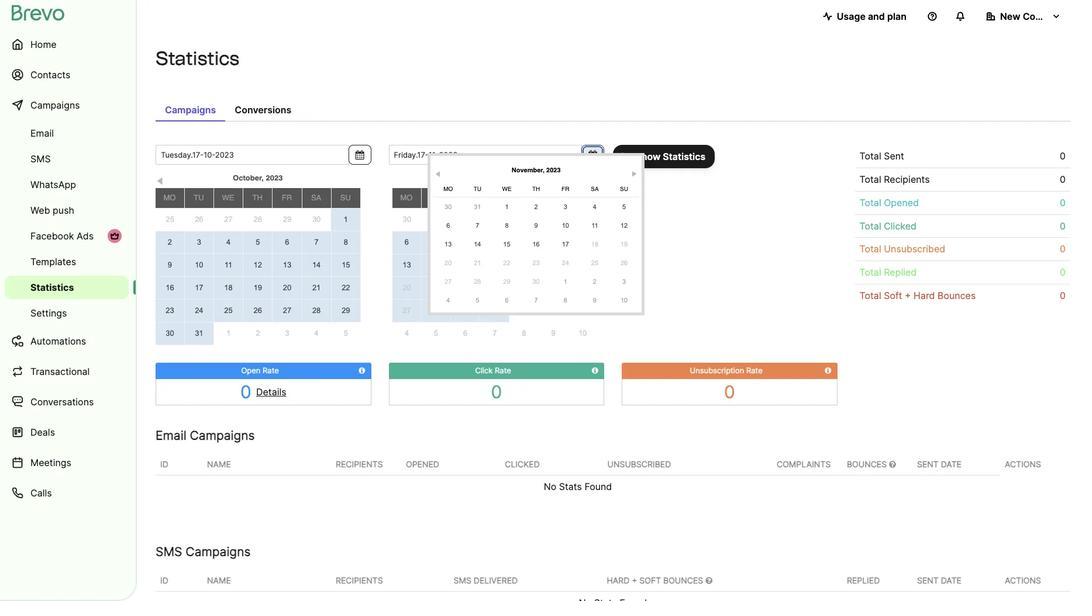 Task type: describe. For each thing, give the bounding box(es) containing it.
0 horizontal spatial 31 link
[[185, 323, 214, 345]]

2 horizontal spatial 13
[[445, 241, 452, 248]]

1 calendar image from the left
[[355, 150, 364, 160]]

sms for sms
[[30, 153, 51, 165]]

automations link
[[5, 328, 129, 356]]

su for 1
[[340, 194, 351, 202]]

left___rvooi image
[[110, 232, 119, 241]]

mo for 26
[[163, 194, 176, 202]]

sent
[[884, 150, 904, 162]]

details
[[256, 386, 286, 398]]

sa for 30
[[311, 194, 321, 202]]

1 horizontal spatial 22 link
[[495, 255, 519, 271]]

0 vertical spatial 18
[[591, 241, 598, 248]]

1 horizontal spatial 11 link
[[583, 218, 607, 234]]

statistics link
[[5, 276, 129, 300]]

click rate
[[475, 366, 511, 376]]

0 horizontal spatial 13 link
[[273, 254, 302, 277]]

◀ for 25
[[156, 177, 164, 186]]

complaints
[[777, 460, 831, 470]]

◀ link for 25
[[156, 175, 164, 186]]

home
[[30, 39, 57, 50]]

company
[[1023, 11, 1066, 22]]

2 horizontal spatial 20 link
[[436, 255, 461, 271]]

1 horizontal spatial mo
[[400, 194, 413, 202]]

show statistics button
[[613, 145, 715, 168]]

total replied
[[860, 267, 917, 279]]

rate for click rate
[[495, 366, 511, 376]]

0 horizontal spatial 19 link
[[243, 277, 272, 300]]

email campaigns
[[156, 429, 255, 443]]

0 vertical spatial 25 link
[[156, 209, 184, 231]]

1 vertical spatial replied
[[847, 576, 880, 586]]

whatsapp link
[[5, 173, 129, 197]]

1 horizontal spatial bounces
[[938, 290, 976, 302]]

show statistics
[[633, 151, 706, 163]]

su for 5
[[620, 185, 628, 192]]

14 for left 14 link
[[312, 261, 321, 270]]

conversions
[[235, 104, 292, 116]]

1 horizontal spatial campaigns link
[[156, 98, 225, 122]]

rate for open rate
[[263, 366, 279, 376]]

total clicked
[[860, 220, 917, 232]]

0 vertical spatial 26 link
[[184, 209, 214, 231]]

1 vertical spatial 15 link
[[332, 254, 360, 277]]

settings link
[[5, 302, 129, 325]]

usage
[[837, 11, 866, 22]]

total sent
[[860, 150, 904, 162]]

0 vertical spatial 18 link
[[583, 236, 607, 253]]

november, for right 20 link
[[512, 167, 545, 174]]

0 vertical spatial 19
[[621, 241, 628, 248]]

click
[[475, 366, 493, 376]]

31 link for 13 link corresponding to 20 link to the middle
[[421, 209, 451, 231]]

info circle image for unsubscription rate
[[825, 367, 832, 375]]

usage and plan
[[837, 11, 907, 22]]

0 horizontal spatial 12 link
[[243, 254, 272, 277]]

facebook ads
[[30, 230, 94, 242]]

1 vertical spatial 18
[[224, 284, 233, 293]]

0 horizontal spatial 23 link
[[156, 300, 184, 322]]

1 horizontal spatial 12
[[621, 222, 628, 229]]

found
[[585, 481, 612, 493]]

1 horizontal spatial 13
[[403, 261, 411, 270]]

1 vertical spatial 18 link
[[214, 277, 243, 300]]

total for total replied
[[860, 267, 881, 279]]

1 sent from the top
[[917, 460, 939, 470]]

2 vertical spatial statistics
[[30, 282, 74, 294]]

1 vertical spatial bounces
[[847, 460, 889, 470]]

sms campaigns
[[156, 545, 251, 560]]

email link
[[5, 122, 129, 145]]

1 vertical spatial 17 link
[[185, 277, 214, 300]]

1 vertical spatial 12
[[254, 261, 262, 270]]

and
[[868, 11, 885, 22]]

0 vertical spatial statistics
[[156, 47, 239, 70]]

20 for right 20 link
[[445, 260, 452, 267]]

we for 1
[[502, 185, 512, 192]]

1 horizontal spatial 19 link
[[612, 236, 637, 253]]

delivered
[[474, 576, 518, 586]]

1 horizontal spatial we
[[459, 194, 471, 202]]

31 link for right 20 link 13 link
[[465, 199, 490, 215]]

recipients for sms campaigns
[[336, 576, 383, 586]]

conversations
[[30, 397, 94, 408]]

show
[[635, 151, 661, 163]]

october, 2023
[[233, 174, 283, 183]]

2 vertical spatial 31
[[195, 329, 203, 338]]

october,
[[233, 174, 264, 183]]

total unsubscribed
[[860, 244, 946, 255]]

new company
[[1000, 11, 1066, 22]]

recipients for email campaigns
[[336, 460, 383, 470]]

2 date from the top
[[941, 576, 962, 586]]

stats
[[559, 481, 582, 493]]

0 vertical spatial 23 link
[[524, 255, 549, 271]]

0 horizontal spatial opened
[[406, 460, 439, 470]]

20 for 20 link to the left
[[283, 284, 291, 293]]

1 horizontal spatial unsubscribed
[[884, 244, 946, 255]]

no stats found
[[544, 481, 612, 493]]

0 horizontal spatial 19
[[254, 284, 262, 293]]

contacts
[[30, 69, 70, 81]]

0 horizontal spatial 14 link
[[302, 254, 331, 277]]

1 horizontal spatial 16
[[533, 241, 540, 248]]

26 for middle 26 link
[[254, 307, 262, 315]]

0 vertical spatial 25
[[166, 215, 174, 224]]

total recipients
[[860, 174, 930, 185]]

0 horizontal spatial 22 link
[[332, 277, 360, 300]]

facebook
[[30, 230, 74, 242]]

total opened
[[860, 197, 919, 209]]

1 vertical spatial soft
[[640, 576, 661, 586]]

1 vertical spatial unsubscribed
[[608, 460, 671, 470]]

hard  + soft bounces
[[607, 576, 706, 586]]

meetings link
[[5, 449, 129, 477]]

1 horizontal spatial 15 link
[[495, 236, 519, 253]]

1 horizontal spatial 25
[[224, 307, 233, 315]]

id for sms campaigns
[[160, 576, 168, 586]]

2 horizontal spatial 26 link
[[612, 255, 637, 271]]

1 horizontal spatial 23
[[533, 260, 540, 267]]

calls link
[[5, 480, 129, 508]]

unsubscription
[[690, 366, 744, 376]]

templates link
[[5, 250, 129, 274]]

0 horizontal spatial 20 link
[[273, 277, 302, 300]]

11 for right 11 link
[[592, 222, 598, 229]]

1 vertical spatial +
[[632, 576, 637, 586]]

1 horizontal spatial sa
[[548, 194, 558, 202]]

conversions link
[[225, 98, 301, 122]]

1 vertical spatial 23
[[166, 307, 174, 315]]

conversations link
[[5, 388, 129, 417]]

◀ for 30
[[435, 171, 441, 178]]

templates
[[30, 256, 76, 268]]

0 vertical spatial 31
[[474, 204, 481, 211]]

sms delivered
[[454, 576, 518, 586]]

1 horizontal spatial 17 link
[[553, 236, 578, 253]]

2 horizontal spatial 25 link
[[583, 255, 607, 271]]

0 horizontal spatial 2023
[[266, 174, 283, 183]]

meetings
[[30, 457, 71, 469]]

automations
[[30, 336, 86, 348]]

open
[[241, 366, 261, 376]]

2023 for 13 link corresponding to 20 link to the middle's 31 link
[[507, 174, 524, 183]]

0 horizontal spatial 24 link
[[185, 300, 214, 322]]

1 horizontal spatial 26 link
[[243, 300, 272, 322]]

0 horizontal spatial hard
[[607, 576, 630, 586]]

0 vertical spatial hard
[[914, 290, 935, 302]]

0 for total sent
[[1060, 150, 1066, 162]]

1 horizontal spatial th
[[489, 194, 500, 202]]

home link
[[5, 30, 129, 59]]

0 horizontal spatial 16
[[166, 284, 174, 293]]

fr for 3
[[562, 185, 569, 192]]

14 for the rightmost 14 link
[[474, 241, 481, 248]]

1 horizontal spatial 14 link
[[465, 236, 490, 253]]

2 sent date from the top
[[917, 576, 962, 586]]

1 horizontal spatial 25 link
[[214, 300, 243, 322]]

web push link
[[5, 199, 129, 222]]

web
[[30, 205, 50, 216]]

1 vertical spatial clicked
[[505, 460, 540, 470]]

october, 2023 link
[[184, 171, 331, 185]]

name for email campaigns
[[207, 460, 231, 470]]

0 vertical spatial clicked
[[884, 220, 917, 232]]

0 details
[[240, 382, 286, 403]]

1 date from the top
[[941, 460, 962, 470]]

1 vertical spatial 11 link
[[214, 254, 243, 277]]

1 horizontal spatial opened
[[884, 197, 919, 209]]

▶ link
[[630, 167, 639, 178]]

1 horizontal spatial tu
[[431, 194, 441, 202]]

2 calendar image from the left
[[589, 150, 597, 160]]

plan
[[887, 11, 907, 22]]

total for total sent
[[860, 150, 881, 162]]



Task type: vqa. For each thing, say whether or not it's contained in the screenshot.
SMS
yes



Task type: locate. For each thing, give the bounding box(es) containing it.
1 horizontal spatial 2023
[[507, 174, 524, 183]]

+ left bounces
[[632, 576, 637, 586]]

0 for total soft + hard bounces
[[1060, 290, 1066, 302]]

1
[[505, 204, 509, 211], [344, 215, 348, 224], [564, 278, 567, 285], [522, 307, 526, 315], [227, 330, 231, 338]]

4 link
[[583, 199, 607, 215], [214, 232, 243, 254], [436, 293, 461, 309], [393, 323, 421, 345], [302, 323, 331, 345]]

3 link
[[553, 199, 578, 215], [185, 232, 214, 254], [612, 274, 637, 290], [568, 300, 598, 322], [273, 323, 302, 345]]

5 link
[[612, 199, 637, 215], [243, 232, 272, 254], [465, 293, 490, 309], [421, 323, 451, 345], [331, 323, 361, 345]]

1 horizontal spatial 12 link
[[612, 218, 637, 234]]

fr for 29
[[282, 194, 292, 202]]

1 horizontal spatial 22
[[503, 260, 510, 267]]

0 horizontal spatial 25
[[166, 215, 174, 224]]

21 for bottommost 21 link
[[312, 284, 321, 293]]

email inside 'link'
[[30, 128, 54, 139]]

0 horizontal spatial 18 link
[[214, 277, 243, 300]]

1 vertical spatial 12 link
[[243, 254, 272, 277]]

th for 28
[[252, 194, 263, 202]]

fr
[[562, 185, 569, 192], [282, 194, 292, 202], [519, 194, 529, 202]]

1 name from the top
[[207, 460, 231, 470]]

total down total opened
[[860, 220, 881, 232]]

usage and plan button
[[814, 5, 916, 28]]

0 vertical spatial name
[[207, 460, 231, 470]]

26 for topmost 26 link
[[195, 215, 203, 224]]

0 vertical spatial 11
[[592, 222, 598, 229]]

total left sent
[[860, 150, 881, 162]]

calendar image
[[355, 150, 364, 160], [589, 150, 597, 160]]

total down the total replied
[[860, 290, 881, 302]]

15 for the rightmost 15 link
[[503, 241, 510, 248]]

november, 2023 ▶
[[512, 167, 637, 178], [466, 174, 597, 186]]

2 total from the top
[[860, 174, 881, 185]]

17 for bottommost 17 link
[[195, 284, 203, 293]]

1 horizontal spatial fr
[[519, 194, 529, 202]]

tu for 26
[[194, 194, 204, 202]]

we
[[502, 185, 512, 192], [222, 194, 234, 202], [459, 194, 471, 202]]

17 for right 17 link
[[562, 241, 569, 248]]

0 for total unsubscribed
[[1060, 244, 1066, 255]]

3 info circle image from the left
[[825, 367, 832, 375]]

0 vertical spatial 17
[[562, 241, 569, 248]]

new
[[1000, 11, 1021, 22]]

name down email campaigns
[[207, 460, 231, 470]]

info circle image for click rate
[[592, 367, 598, 375]]

22 for 22 link to the right
[[503, 260, 510, 267]]

1 vertical spatial 14
[[312, 261, 321, 270]]

1 vertical spatial 22
[[342, 284, 350, 293]]

19 link
[[612, 236, 637, 253], [243, 277, 272, 300]]

1 sent date from the top
[[917, 460, 962, 470]]

1 horizontal spatial 21
[[474, 260, 481, 267]]

0 horizontal spatial 31
[[195, 329, 203, 338]]

0 vertical spatial unsubscribed
[[884, 244, 946, 255]]

sent date
[[917, 460, 962, 470], [917, 576, 962, 586]]

1 horizontal spatial 17
[[562, 241, 569, 248]]

1 horizontal spatial info circle image
[[592, 367, 598, 375]]

rate right unsubscription
[[746, 366, 763, 376]]

date
[[941, 460, 962, 470], [941, 576, 962, 586]]

transactional
[[30, 366, 90, 378]]

0 vertical spatial 16
[[533, 241, 540, 248]]

0 horizontal spatial soft
[[640, 576, 661, 586]]

2 horizontal spatial tu
[[474, 185, 481, 192]]

29
[[283, 215, 291, 224], [503, 278, 510, 285], [342, 307, 350, 315], [461, 307, 470, 315]]

info circle image
[[359, 367, 365, 375], [592, 367, 598, 375], [825, 367, 832, 375]]

14
[[474, 241, 481, 248], [312, 261, 321, 270]]

0 horizontal spatial november,
[[466, 174, 505, 183]]

25
[[166, 215, 174, 224], [591, 260, 598, 267], [224, 307, 233, 315]]

2 horizontal spatial 31
[[474, 204, 481, 211]]

13 link for 20 link to the middle
[[393, 254, 421, 277]]

november, 2023 ▶ down to text box
[[466, 174, 597, 186]]

id down email campaigns
[[160, 460, 168, 470]]

no
[[544, 481, 557, 493]]

calls
[[30, 488, 52, 500]]

0 vertical spatial 14
[[474, 241, 481, 248]]

campaigns link
[[5, 91, 129, 119], [156, 98, 225, 122]]

name down sms campaigns
[[207, 576, 231, 586]]

2 actions from the top
[[1005, 576, 1041, 586]]

id
[[160, 460, 168, 470], [160, 576, 168, 586]]

0 horizontal spatial calendar image
[[355, 150, 364, 160]]

26
[[195, 215, 203, 224], [621, 260, 628, 267], [254, 307, 262, 315]]

sms for sms delivered
[[454, 576, 471, 586]]

bar chart image
[[622, 152, 633, 161]]

From text field
[[156, 145, 349, 165]]

sa for 4
[[591, 185, 599, 192]]

2 vertical spatial sms
[[454, 576, 471, 586]]

0 horizontal spatial 13
[[283, 261, 291, 270]]

1 vertical spatial 19
[[254, 284, 262, 293]]

info circle image for open rate
[[359, 367, 365, 375]]

soft left bounces
[[640, 576, 661, 586]]

1 vertical spatial opened
[[406, 460, 439, 470]]

4 total from the top
[[860, 220, 881, 232]]

2 vertical spatial 25 link
[[214, 300, 243, 322]]

web push
[[30, 205, 74, 216]]

campaigns
[[30, 99, 80, 111], [165, 104, 216, 116], [190, 429, 255, 443], [186, 545, 251, 560]]

0 vertical spatial 24
[[562, 260, 569, 267]]

1 total from the top
[[860, 150, 881, 162]]

21 for the right 21 link
[[474, 260, 481, 267]]

18
[[591, 241, 598, 248], [224, 284, 233, 293]]

0 vertical spatial actions
[[1005, 460, 1041, 470]]

email
[[30, 128, 54, 139], [156, 429, 186, 443]]

+ down the total replied
[[905, 290, 911, 302]]

rate for unsubscription rate
[[746, 366, 763, 376]]

sms
[[30, 153, 51, 165], [156, 545, 182, 560], [454, 576, 471, 586]]

mo for 31
[[444, 185, 453, 192]]

25 link
[[156, 209, 184, 231], [583, 255, 607, 271], [214, 300, 243, 322]]

tu for 31
[[474, 185, 481, 192]]

0 vertical spatial 15 link
[[495, 236, 519, 253]]

10
[[562, 222, 569, 229], [195, 261, 203, 270], [621, 297, 628, 304], [579, 329, 587, 338]]

0 for total recipients
[[1060, 174, 1066, 185]]

9
[[534, 222, 538, 229], [168, 261, 172, 270], [593, 297, 597, 304], [551, 329, 556, 338]]

statistics inside button
[[663, 151, 706, 163]]

contacts link
[[5, 61, 129, 89]]

6 total from the top
[[860, 267, 881, 279]]

unsubscribed up the total replied
[[884, 244, 946, 255]]

1 horizontal spatial november,
[[512, 167, 545, 174]]

bounces
[[663, 576, 703, 586]]

20 for 20 link to the middle
[[403, 284, 411, 293]]

0 vertical spatial recipients
[[884, 174, 930, 185]]

transactional link
[[5, 358, 129, 386]]

8 link
[[495, 218, 519, 234], [332, 232, 360, 254], [553, 293, 578, 309], [509, 323, 539, 345]]

9 link
[[524, 218, 549, 234], [156, 254, 184, 277], [583, 293, 607, 309], [539, 323, 568, 345]]

24 link
[[553, 255, 578, 271], [185, 300, 214, 322]]

ads
[[77, 230, 94, 242]]

1 horizontal spatial 21 link
[[465, 255, 490, 271]]

1 horizontal spatial rate
[[495, 366, 511, 376]]

▶ for 20 link to the middle
[[590, 177, 597, 186]]

8
[[505, 222, 509, 229], [344, 238, 348, 247], [564, 297, 567, 304], [522, 329, 526, 338]]

12
[[621, 222, 628, 229], [254, 261, 262, 270]]

deals
[[30, 427, 55, 439]]

▶ left ▶ link
[[590, 177, 597, 186]]

0 vertical spatial sent
[[917, 460, 939, 470]]

1 horizontal spatial 16 link
[[524, 236, 549, 253]]

1 horizontal spatial clicked
[[884, 220, 917, 232]]

we for 27
[[222, 194, 234, 202]]

su
[[620, 185, 628, 192], [340, 194, 351, 202], [577, 194, 588, 202]]

3 total from the top
[[860, 197, 881, 209]]

◀ link
[[434, 167, 442, 178], [156, 175, 164, 186]]

id down sms campaigns
[[160, 576, 168, 586]]

16
[[533, 241, 540, 248], [166, 284, 174, 293]]

total down total clicked at the right
[[860, 244, 881, 255]]

0 horizontal spatial mo
[[163, 194, 176, 202]]

sent
[[917, 460, 939, 470], [917, 576, 939, 586]]

2023
[[546, 167, 561, 174], [266, 174, 283, 183], [507, 174, 524, 183]]

november, for 20 link to the middle
[[466, 174, 505, 183]]

26 link
[[184, 209, 214, 231], [612, 255, 637, 271], [243, 300, 272, 322]]

26 for the rightmost 26 link
[[621, 260, 628, 267]]

14 link
[[465, 236, 490, 253], [302, 254, 331, 277]]

2 info circle image from the left
[[592, 367, 598, 375]]

total for total recipients
[[860, 174, 881, 185]]

push
[[53, 205, 74, 216]]

1 actions from the top
[[1005, 460, 1041, 470]]

1 vertical spatial name
[[207, 576, 231, 586]]

total soft + hard bounces
[[860, 290, 976, 302]]

email for email campaigns
[[156, 429, 186, 443]]

0 vertical spatial 17 link
[[553, 236, 578, 253]]

To text field
[[389, 145, 582, 165]]

◀ link for 30
[[434, 167, 442, 178]]

22 for 22 link to the left
[[342, 284, 350, 293]]

tu
[[474, 185, 481, 192], [194, 194, 204, 202], [431, 194, 441, 202]]

1 vertical spatial 16 link
[[156, 277, 184, 300]]

0 vertical spatial 21 link
[[465, 255, 490, 271]]

unsubscribed
[[884, 244, 946, 255], [608, 460, 671, 470]]

13 link for right 20 link
[[436, 236, 461, 253]]

0 vertical spatial sent date
[[917, 460, 962, 470]]

7
[[476, 222, 479, 229], [314, 238, 319, 247], [534, 297, 538, 304], [493, 329, 497, 338]]

1 horizontal spatial sms
[[156, 545, 182, 560]]

2 sent from the top
[[917, 576, 939, 586]]

1 horizontal spatial +
[[905, 290, 911, 302]]

0 vertical spatial replied
[[884, 267, 917, 279]]

0 horizontal spatial 12
[[254, 261, 262, 270]]

0 for total opened
[[1060, 197, 1066, 209]]

unsubscription rate
[[690, 366, 763, 376]]

1 vertical spatial 31
[[432, 215, 440, 224]]

22 link
[[495, 255, 519, 271], [332, 277, 360, 300]]

replied
[[884, 267, 917, 279], [847, 576, 880, 586]]

2 id from the top
[[160, 576, 168, 586]]

1 vertical spatial hard
[[607, 576, 630, 586]]

15 for bottom 15 link
[[342, 261, 350, 270]]

clicked
[[884, 220, 917, 232], [505, 460, 540, 470]]

▶ for right 20 link
[[632, 171, 637, 178]]

deals link
[[5, 419, 129, 447]]

0 horizontal spatial replied
[[847, 576, 880, 586]]

0 vertical spatial soft
[[884, 290, 902, 302]]

recipients
[[884, 174, 930, 185], [336, 460, 383, 470], [336, 576, 383, 586]]

sms link
[[5, 147, 129, 171]]

1 vertical spatial 25
[[591, 260, 598, 267]]

5 total from the top
[[860, 244, 881, 255]]

13
[[445, 241, 452, 248], [283, 261, 291, 270], [403, 261, 411, 270]]

november, 2023 ▶ down bar chart icon
[[512, 167, 637, 178]]

31
[[474, 204, 481, 211], [432, 215, 440, 224], [195, 329, 203, 338]]

whatsapp
[[30, 179, 76, 191]]

name for sms campaigns
[[207, 576, 231, 586]]

0 horizontal spatial fr
[[282, 194, 292, 202]]

total down total unsubscribed
[[860, 267, 881, 279]]

2 rate from the left
[[495, 366, 511, 376]]

2023 for right 20 link 13 link 31 link
[[546, 167, 561, 174]]

17 link
[[553, 236, 578, 253], [185, 277, 214, 300]]

11 for bottom 11 link
[[225, 261, 232, 270]]

total down the total sent
[[860, 174, 881, 185]]

13 link
[[436, 236, 461, 253], [273, 254, 302, 277], [393, 254, 421, 277]]

7 total from the top
[[860, 290, 881, 302]]

1 vertical spatial recipients
[[336, 460, 383, 470]]

0 for total replied
[[1060, 267, 1066, 279]]

soft down the total replied
[[884, 290, 902, 302]]

2 vertical spatial 25
[[224, 307, 233, 315]]

22
[[503, 260, 510, 267], [342, 284, 350, 293]]

total for total soft + hard bounces
[[860, 290, 881, 302]]

1 horizontal spatial 26
[[254, 307, 262, 315]]

0 horizontal spatial 15 link
[[332, 254, 360, 277]]

1 info circle image from the left
[[359, 367, 365, 375]]

0 horizontal spatial campaigns link
[[5, 91, 129, 119]]

2 horizontal spatial 13 link
[[436, 236, 461, 253]]

1 vertical spatial 21 link
[[302, 277, 331, 300]]

2 horizontal spatial 20
[[445, 260, 452, 267]]

7 link
[[465, 218, 490, 234], [302, 232, 331, 254], [524, 293, 549, 309], [480, 323, 509, 345]]

1 horizontal spatial su
[[577, 194, 588, 202]]

0 vertical spatial 26
[[195, 215, 203, 224]]

24 for leftmost 24 link
[[195, 307, 203, 315]]

0 horizontal spatial 15
[[342, 261, 350, 270]]

27
[[224, 215, 233, 224], [445, 278, 452, 285], [283, 307, 291, 315], [403, 307, 411, 315]]

new company button
[[977, 5, 1071, 28]]

0
[[1060, 150, 1066, 162], [1060, 174, 1066, 185], [1060, 197, 1066, 209], [1060, 220, 1066, 232], [1060, 244, 1066, 255], [1060, 267, 1066, 279], [1060, 290, 1066, 302], [240, 382, 251, 403], [491, 382, 502, 403], [724, 382, 735, 403]]

0 vertical spatial opened
[[884, 197, 919, 209]]

hard
[[914, 290, 935, 302], [607, 576, 630, 586]]

1 vertical spatial statistics
[[663, 151, 706, 163]]

1 horizontal spatial 18 link
[[583, 236, 607, 253]]

rate right click
[[495, 366, 511, 376]]

1 vertical spatial 24 link
[[185, 300, 214, 322]]

unsubscribed up found
[[608, 460, 671, 470]]

rate
[[263, 366, 279, 376], [495, 366, 511, 376], [746, 366, 763, 376]]

1 vertical spatial 24
[[195, 307, 203, 315]]

+
[[905, 290, 911, 302], [632, 576, 637, 586]]

24 for right 24 link
[[562, 260, 569, 267]]

total for total opened
[[860, 197, 881, 209]]

2 vertical spatial 26 link
[[243, 300, 272, 322]]

1 horizontal spatial 20
[[403, 284, 411, 293]]

▶ down bar chart icon
[[632, 171, 637, 178]]

id for email campaigns
[[160, 460, 168, 470]]

2 link
[[524, 199, 549, 215], [156, 232, 184, 254], [583, 274, 607, 290], [539, 300, 568, 322], [243, 323, 273, 345]]

3 rate from the left
[[746, 366, 763, 376]]

0 horizontal spatial 16 link
[[156, 277, 184, 300]]

19
[[621, 241, 628, 248], [254, 284, 262, 293]]

20 link
[[436, 255, 461, 271], [273, 277, 302, 300], [393, 277, 421, 300]]

5
[[622, 204, 626, 211], [256, 238, 260, 247], [476, 297, 479, 304], [434, 329, 438, 338], [344, 330, 348, 338]]

total for total unsubscribed
[[860, 244, 881, 255]]

total for total clicked
[[860, 220, 881, 232]]

rate right open
[[263, 366, 279, 376]]

0 horizontal spatial unsubscribed
[[608, 460, 671, 470]]

facebook ads link
[[5, 225, 129, 248]]

0 horizontal spatial bounces
[[847, 460, 889, 470]]

0 horizontal spatial 26 link
[[184, 209, 214, 231]]

1 horizontal spatial 20 link
[[393, 277, 421, 300]]

2 name from the top
[[207, 576, 231, 586]]

open rate
[[241, 366, 279, 376]]

1 vertical spatial 11
[[225, 261, 232, 270]]

settings
[[30, 308, 67, 319]]

soft
[[884, 290, 902, 302], [640, 576, 661, 586]]

1 rate from the left
[[263, 366, 279, 376]]

email for email
[[30, 128, 54, 139]]

1 id from the top
[[160, 460, 168, 470]]

th for 2
[[532, 185, 540, 192]]

0 vertical spatial 15
[[503, 241, 510, 248]]

0 for total clicked
[[1060, 220, 1066, 232]]

0 horizontal spatial we
[[222, 194, 234, 202]]

sms for sms campaigns
[[156, 545, 182, 560]]

name
[[207, 460, 231, 470], [207, 576, 231, 586]]

total up total clicked at the right
[[860, 197, 881, 209]]

0 vertical spatial email
[[30, 128, 54, 139]]

1 horizontal spatial 14
[[474, 241, 481, 248]]

1 horizontal spatial 24 link
[[553, 255, 578, 271]]

2
[[534, 204, 538, 211], [168, 238, 172, 247], [593, 278, 597, 285], [551, 307, 556, 315], [256, 330, 260, 338]]



